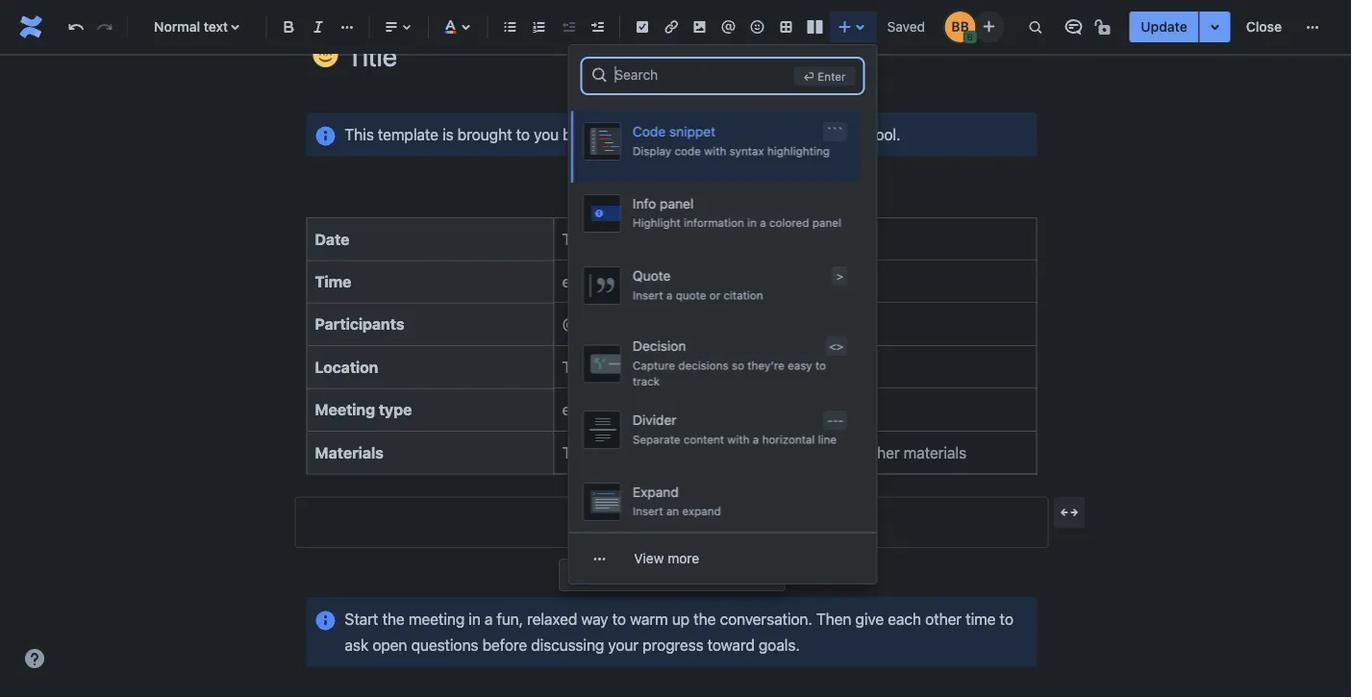 Task type: describe. For each thing, give the bounding box(es) containing it.
table image
[[775, 15, 798, 38]]

track
[[632, 375, 659, 388]]

is
[[443, 126, 454, 144]]

each
[[888, 611, 922, 629]]

redo ⌘⇧z image
[[93, 15, 116, 38]]

code
[[632, 123, 665, 139]]

management
[[776, 126, 867, 144]]

⏎ enter
[[804, 69, 846, 83]]

way
[[581, 611, 609, 629]]

a inside start the meeting in a fun, relaxed way to warm up the conversation. then give each other time to ask open questions before discussing your progress toward goals.
[[485, 611, 493, 629]]

expand
[[632, 484, 678, 500]]

0 horizontal spatial panel
[[659, 196, 693, 212]]

horizontal
[[762, 433, 815, 446]]

adjust update settings image
[[1204, 15, 1227, 38]]

citation
[[723, 288, 763, 302]]

tool.
[[871, 126, 901, 144]]

date
[[315, 230, 350, 249]]

up
[[672, 611, 690, 629]]

1 horizontal spatial meeting
[[716, 126, 772, 144]]

more formatting image
[[336, 15, 359, 38]]

advanced search image
[[590, 65, 609, 85]]

snippet
[[669, 123, 715, 139]]

divider
[[632, 412, 676, 428]]

1 insert from the top
[[632, 288, 663, 302]]

online
[[671, 126, 712, 144]]

bob builder image
[[945, 12, 976, 42]]

Main content area, start typing to enter text. text field
[[295, 113, 1049, 698]]

decisions
[[678, 359, 728, 372]]

goals.
[[759, 637, 800, 655]]

display
[[632, 144, 671, 158]]

this template is brought to you by meetical, an online meeting management tool.
[[345, 126, 901, 144]]

align left image
[[380, 15, 403, 38]]

colored
[[769, 216, 809, 230]]

comment icon image
[[1062, 15, 1086, 38]]

go wide image
[[1058, 502, 1081, 525]]

by
[[563, 126, 580, 144]]

so
[[731, 359, 744, 372]]

more image
[[1302, 15, 1325, 38]]

you
[[534, 126, 559, 144]]

right sidebar image
[[622, 564, 645, 587]]

open
[[373, 637, 407, 655]]

find and replace image
[[1024, 15, 1047, 38]]

no restrictions image
[[1093, 15, 1116, 38]]

```
[[826, 125, 843, 138]]

expand
[[682, 505, 721, 518]]

line
[[818, 433, 836, 446]]

panel info image for this
[[314, 125, 337, 148]]

participants
[[315, 316, 405, 334]]

2 - from the left
[[832, 414, 838, 427]]

2 the from the left
[[694, 611, 716, 629]]

quote
[[632, 268, 670, 284]]

three columns image
[[595, 564, 618, 587]]

remove image
[[754, 564, 777, 587]]

three columns with sidebars image
[[675, 564, 698, 587]]

<>
[[829, 340, 843, 353]]

enter
[[818, 69, 846, 83]]

indent tab image
[[586, 15, 609, 38]]

view more button
[[569, 540, 877, 578]]

fun,
[[497, 611, 523, 629]]

brought
[[458, 126, 512, 144]]

relaxed
[[527, 611, 577, 629]]

⏎
[[804, 69, 815, 83]]

your
[[608, 637, 639, 655]]

quote
[[675, 288, 706, 302]]

highlight
[[632, 216, 680, 230]]

bold ⌘b image
[[278, 15, 301, 38]]

info
[[632, 196, 656, 212]]

update button
[[1130, 12, 1199, 42]]

confluence image
[[15, 12, 46, 42]]

insert a quote or citation
[[632, 288, 763, 302]]

invite to edit image
[[978, 15, 1001, 38]]

bullet list ⌘⇧8 image
[[499, 15, 522, 38]]

warm
[[630, 611, 668, 629]]

1 the from the left
[[382, 611, 405, 629]]

left sidebar image
[[648, 564, 672, 587]]

time
[[315, 273, 352, 291]]

to right "time"
[[1000, 611, 1014, 629]]

content
[[683, 433, 724, 446]]

syntax
[[729, 144, 764, 158]]

undo ⌘z image
[[64, 15, 87, 38]]

insert inside expand insert an expand
[[632, 505, 663, 518]]

meeting
[[315, 401, 375, 419]]

update
[[1141, 19, 1188, 35]]

time
[[966, 611, 996, 629]]

capture decisions so they're easy to track
[[632, 359, 826, 388]]

>
[[836, 269, 843, 283]]

meeting type
[[315, 401, 412, 419]]

normal text button
[[135, 6, 258, 48]]

3 - from the left
[[838, 414, 843, 427]]

search field
[[615, 57, 786, 92]]

saved
[[888, 19, 926, 35]]

a inside info panel highlight information in a colored panel
[[760, 216, 766, 230]]



Task type: locate. For each thing, give the bounding box(es) containing it.
then
[[817, 611, 852, 629]]

with right content
[[727, 433, 749, 446]]

template
[[378, 126, 439, 144]]

close button
[[1235, 12, 1294, 42]]

emoji image
[[746, 15, 769, 38]]

panel
[[659, 196, 693, 212], [812, 216, 841, 230]]

a left fun,
[[485, 611, 493, 629]]

action item image
[[631, 15, 654, 38]]

the up open
[[382, 611, 405, 629]]

2 insert from the top
[[632, 505, 663, 518]]

mention image
[[717, 15, 740, 38]]

1 horizontal spatial in
[[747, 216, 756, 230]]

0 vertical spatial an
[[650, 126, 667, 144]]

to left you
[[516, 126, 530, 144]]

0 horizontal spatial meeting
[[409, 611, 465, 629]]

link image
[[660, 15, 683, 38]]

with right code
[[704, 144, 726, 158]]

normal text
[[154, 19, 228, 35]]

0 vertical spatial panel
[[659, 196, 693, 212]]

1 horizontal spatial panel
[[812, 216, 841, 230]]

separate content with a horizontal line
[[632, 433, 836, 446]]

1 horizontal spatial the
[[694, 611, 716, 629]]

conversation.
[[720, 611, 813, 629]]

editable content region
[[276, 0, 1085, 698]]

two columns image
[[568, 564, 591, 587]]

0 vertical spatial with
[[704, 144, 726, 158]]

type
[[379, 401, 412, 419]]

outdent ⇧tab image
[[557, 15, 580, 38]]

confluence image
[[15, 12, 46, 42]]

panel info image left start
[[314, 610, 337, 633]]

insert
[[632, 288, 663, 302], [632, 505, 663, 518]]

1 horizontal spatial with
[[727, 433, 749, 446]]

easy
[[787, 359, 812, 372]]

they're
[[747, 359, 784, 372]]

materials
[[315, 444, 384, 462]]

location
[[315, 358, 378, 377]]

0 horizontal spatial in
[[469, 611, 481, 629]]

more
[[668, 551, 700, 567]]

info panel highlight information in a colored panel
[[632, 196, 841, 230]]

insert down the expand
[[632, 505, 663, 518]]

-
[[827, 414, 832, 427], [832, 414, 838, 427], [838, 414, 843, 427]]

1 vertical spatial insert
[[632, 505, 663, 518]]

meeting inside start the meeting in a fun, relaxed way to warm up the conversation. then give each other time to ask open questions before discussing your progress toward goals.
[[409, 611, 465, 629]]

other
[[926, 611, 962, 629]]

to
[[516, 126, 530, 144], [815, 359, 826, 372], [613, 611, 626, 629], [1000, 611, 1014, 629]]

separate
[[632, 433, 680, 446]]

give
[[856, 611, 884, 629]]

in
[[747, 216, 756, 230], [469, 611, 481, 629]]

0 horizontal spatial the
[[382, 611, 405, 629]]

---
[[827, 414, 843, 427]]

the
[[382, 611, 405, 629], [694, 611, 716, 629]]

start
[[345, 611, 379, 629]]

Give this page a title text field
[[347, 41, 1038, 73]]

in left colored
[[747, 216, 756, 230]]

with for divider
[[727, 433, 749, 446]]

0 vertical spatial panel info image
[[314, 125, 337, 148]]

discussing
[[531, 637, 605, 655]]

1 panel info image from the top
[[314, 125, 337, 148]]

popup element
[[569, 45, 877, 698]]

an inside expand insert an expand
[[666, 505, 679, 518]]

0 vertical spatial meeting
[[716, 126, 772, 144]]

1 vertical spatial panel
[[812, 216, 841, 230]]

code snippet
[[632, 123, 715, 139]]

meeting up questions
[[409, 611, 465, 629]]

italic ⌘i image
[[307, 15, 330, 38]]

with
[[704, 144, 726, 158], [727, 433, 749, 446]]

highlighting
[[767, 144, 829, 158]]

a
[[760, 216, 766, 230], [666, 288, 672, 302], [753, 433, 759, 446], [485, 611, 493, 629]]

0 vertical spatial insert
[[632, 288, 663, 302]]

questions
[[411, 637, 479, 655]]

with for code snippet
[[704, 144, 726, 158]]

meeting up syntax
[[716, 126, 772, 144]]

0 horizontal spatial with
[[704, 144, 726, 158]]

an up display
[[650, 126, 667, 144]]

before
[[483, 637, 527, 655]]

numbered list ⌘⇧7 image
[[528, 15, 551, 38]]

progress
[[643, 637, 704, 655]]

help image
[[23, 647, 46, 671]]

editor toolbar toolbar
[[560, 560, 785, 612]]

information
[[683, 216, 744, 230]]

copy image
[[715, 564, 738, 587]]

an down the expand
[[666, 505, 679, 518]]

panel right colored
[[812, 216, 841, 230]]

toward
[[708, 637, 755, 655]]

text
[[204, 19, 228, 35]]

meetical,
[[584, 126, 646, 144]]

in inside info panel highlight information in a colored panel
[[747, 216, 756, 230]]

code
[[674, 144, 701, 158]]

ask
[[345, 637, 369, 655]]

0 vertical spatial in
[[747, 216, 756, 230]]

add image, video, or file image
[[689, 15, 712, 38]]

in left fun,
[[469, 611, 481, 629]]

1 vertical spatial panel info image
[[314, 610, 337, 633]]

to inside capture decisions so they're easy to track
[[815, 359, 826, 372]]

view
[[634, 551, 664, 567]]

panel info image left the "this"
[[314, 125, 337, 148]]

to right the easy
[[815, 359, 826, 372]]

a left quote
[[666, 288, 672, 302]]

1 vertical spatial with
[[727, 433, 749, 446]]

capture
[[632, 359, 675, 372]]

view more
[[634, 551, 700, 567]]

1 vertical spatial in
[[469, 611, 481, 629]]

a left horizontal
[[753, 433, 759, 446]]

close
[[1247, 19, 1282, 35]]

an
[[650, 126, 667, 144], [666, 505, 679, 518]]

panel info image for start
[[314, 610, 337, 633]]

this
[[345, 126, 374, 144]]

start the meeting in a fun, relaxed way to warm up the conversation. then give each other time to ask open questions before discussing your progress toward goals.
[[345, 611, 1018, 655]]

expand insert an expand
[[632, 484, 721, 518]]

an inside main content area, start typing to enter text. text field
[[650, 126, 667, 144]]

or
[[709, 288, 720, 302]]

panel up highlight
[[659, 196, 693, 212]]

to right way in the left of the page
[[613, 611, 626, 629]]

2 panel info image from the top
[[314, 610, 337, 633]]

decision
[[632, 338, 686, 354]]

in inside start the meeting in a fun, relaxed way to warm up the conversation. then give each other time to ask open questions before discussing your progress toward goals.
[[469, 611, 481, 629]]

the right up
[[694, 611, 716, 629]]

meeting
[[716, 126, 772, 144], [409, 611, 465, 629]]

display code with syntax highlighting
[[632, 144, 829, 158]]

normal
[[154, 19, 200, 35]]

a left colored
[[760, 216, 766, 230]]

1 - from the left
[[827, 414, 832, 427]]

1 vertical spatial meeting
[[409, 611, 465, 629]]

panel info image
[[314, 125, 337, 148], [314, 610, 337, 633]]

1 vertical spatial an
[[666, 505, 679, 518]]

layouts image
[[804, 15, 827, 38]]

insert down quote
[[632, 288, 663, 302]]

:innocent: image
[[313, 43, 338, 68], [313, 43, 338, 68]]



Task type: vqa. For each thing, say whether or not it's contained in the screenshot.
'Does' at the top left of the page
no



